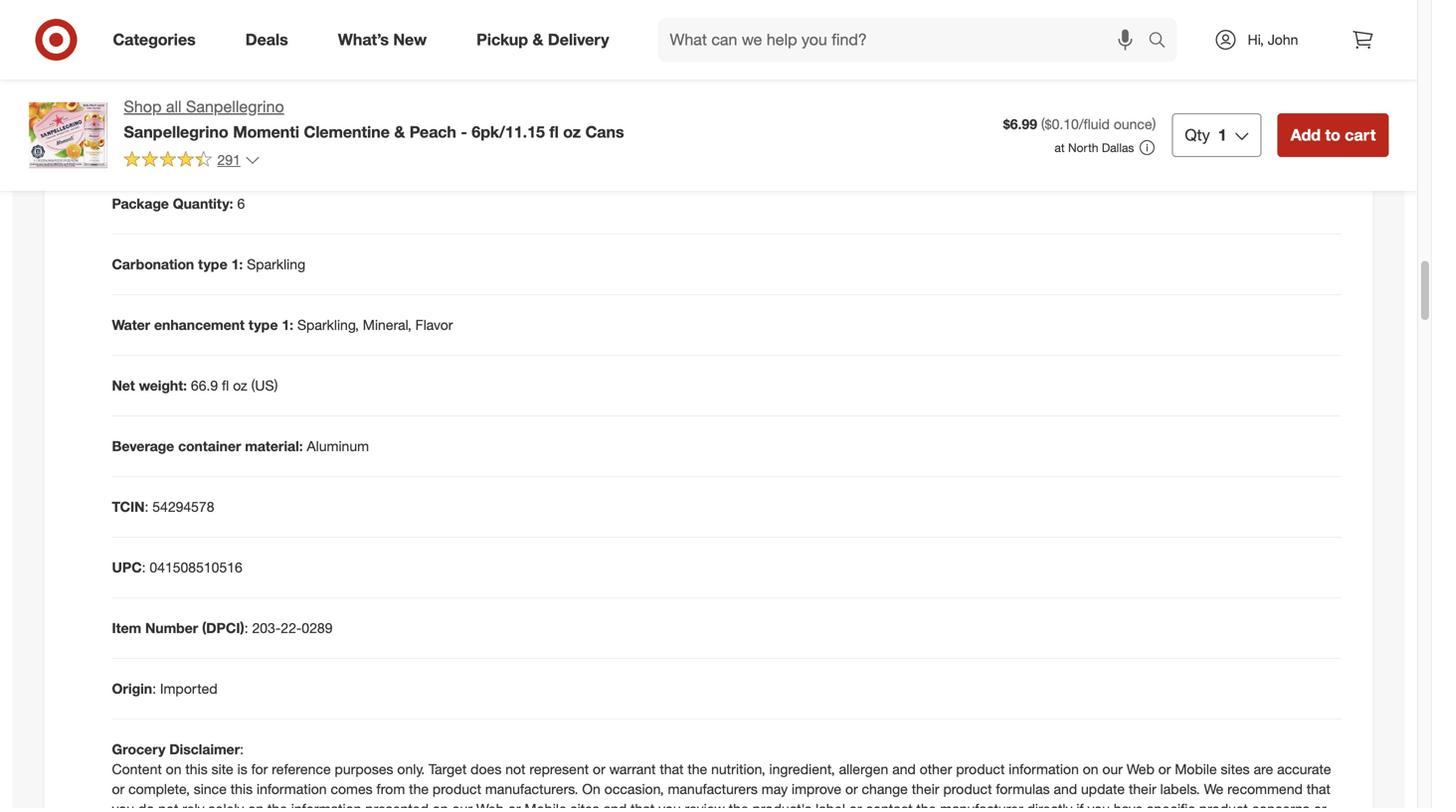Task type: locate. For each thing, give the bounding box(es) containing it.
1 vertical spatial that
[[1307, 781, 1331, 798]]

artificial up shop all sanpellegrino sanpellegrino momenti clementine & peach - 6pk/11.15 fl oz cans
[[327, 74, 377, 91]]

caffeine-
[[462, 74, 519, 91]]

sanpellegrino down all
[[124, 122, 229, 142]]

0 horizontal spatial 1:
[[231, 256, 243, 273]]

from
[[377, 781, 405, 798]]

1 vertical spatial mobile
[[525, 801, 567, 809]]

free, right fat
[[454, 134, 485, 152]]

1 you from the left
[[112, 801, 134, 809]]

water
[[112, 316, 150, 334]]

on up update
[[1083, 761, 1099, 778]]

beverage
[[112, 438, 174, 455]]

0 horizontal spatial artificial
[[199, 74, 249, 91]]

this down disclaimer
[[185, 761, 208, 778]]

you
[[112, 801, 134, 809], [659, 801, 681, 809], [1088, 801, 1110, 809]]

dairy-
[[553, 74, 591, 91]]

fl right 66.9
[[222, 377, 229, 394]]

1: left sparkling,
[[282, 316, 294, 334]]

what's
[[338, 30, 389, 49]]

nutrition,
[[711, 761, 766, 778]]

2 horizontal spatial and
[[1054, 781, 1078, 798]]

flavor
[[416, 316, 453, 334]]

web up have
[[1127, 761, 1155, 778]]

2 horizontal spatial free,
[[660, 134, 691, 152]]

you down update
[[1088, 801, 1110, 809]]

item
[[112, 620, 141, 637]]

add
[[1291, 125, 1321, 145]]

0 horizontal spatial web
[[476, 801, 504, 809]]

image of sanpellegrino momenti clementine & peach - 6pk/11.15 fl oz cans image
[[28, 96, 108, 175]]

the down for
[[268, 801, 287, 809]]

warrant
[[609, 761, 656, 778]]

$6.99
[[1004, 116, 1038, 133]]

information
[[1009, 761, 1079, 778], [257, 781, 327, 798], [291, 801, 362, 809]]

: left imported at the bottom left of page
[[152, 680, 156, 698]]

on
[[166, 761, 182, 778], [1083, 761, 1099, 778], [248, 801, 264, 809], [433, 801, 448, 809]]

0 horizontal spatial no
[[177, 74, 195, 91]]

1 vertical spatial 1:
[[282, 316, 294, 334]]

or right label
[[849, 801, 862, 809]]

fat
[[431, 134, 450, 152]]

1 horizontal spatial artificial
[[327, 74, 377, 91]]

mobile
[[1175, 761, 1217, 778], [525, 801, 567, 809]]

may
[[762, 781, 788, 798]]

1:
[[231, 256, 243, 273], [282, 316, 294, 334]]

1 horizontal spatial oz
[[563, 122, 581, 142]]

content
[[112, 761, 162, 778]]

specific
[[1147, 801, 1196, 809]]

&
[[533, 30, 544, 49], [394, 122, 405, 142]]

66.9
[[191, 377, 218, 394]]

calorie
[[724, 134, 768, 152]]

their down other
[[912, 781, 940, 798]]

that down occasion,
[[631, 801, 655, 809]]

web
[[1127, 761, 1155, 778], [476, 801, 504, 809]]

product
[[956, 761, 1005, 778], [433, 781, 481, 798], [944, 781, 992, 798], [1200, 801, 1248, 809]]

mobile down manufacturers.
[[525, 801, 567, 809]]

What can we help you find? suggestions appear below search field
[[658, 18, 1154, 62]]

& right pickup
[[533, 30, 544, 49]]

free, left low
[[660, 134, 691, 152]]

and up 'change'
[[893, 761, 916, 778]]

(us)
[[251, 377, 278, 394]]

or up on
[[593, 761, 606, 778]]

6
[[237, 195, 245, 212]]

1 horizontal spatial fl
[[550, 122, 559, 142]]

oz
[[563, 122, 581, 142], [233, 377, 247, 394]]

fl right naturally
[[550, 122, 559, 142]]

0 horizontal spatial you
[[112, 801, 134, 809]]

dietary needs: 0 grams saturated fat, non-dairy, fat free, naturally flavored, sodium free, low calorie
[[112, 134, 768, 152]]

0 vertical spatial oz
[[563, 122, 581, 142]]

2 no from the left
[[305, 74, 323, 91]]

features: no artificial flavors, no artificial sweeteners, caffeine-free, dairy-free
[[112, 74, 619, 91]]

the
[[688, 761, 708, 778], [409, 781, 429, 798], [268, 801, 287, 809], [729, 801, 749, 809], [917, 801, 937, 809]]

do
[[138, 801, 154, 809]]

what's new link
[[321, 18, 452, 62]]

their up have
[[1129, 781, 1157, 798]]

sanpellegrino up grams
[[186, 97, 284, 116]]

what's new
[[338, 30, 427, 49]]

not up manufacturers.
[[506, 761, 526, 778]]

flavored,
[[548, 134, 604, 152]]

and down occasion,
[[603, 801, 627, 809]]

features:
[[112, 74, 173, 91]]

web down does
[[476, 801, 504, 809]]

carbonation
[[112, 256, 194, 273]]

oz left (us)
[[233, 377, 247, 394]]

0 vertical spatial fl
[[550, 122, 559, 142]]

the down manufacturers
[[729, 801, 749, 809]]

0 vertical spatial and
[[893, 761, 916, 778]]

free,
[[519, 74, 550, 91], [454, 134, 485, 152], [660, 134, 691, 152]]

package
[[112, 195, 169, 212]]

categories link
[[96, 18, 221, 62]]

enhancement
[[154, 316, 245, 334]]

1 horizontal spatial 1:
[[282, 316, 294, 334]]

1 horizontal spatial you
[[659, 801, 681, 809]]

does
[[471, 761, 502, 778]]

or up labels.
[[1159, 761, 1171, 778]]

net
[[112, 377, 135, 394]]

water enhancement type 1: sparkling, mineral, flavor
[[112, 316, 453, 334]]

that down accurate
[[1307, 781, 1331, 798]]

information up formulas
[[1009, 761, 1079, 778]]

2 horizontal spatial you
[[1088, 801, 1110, 809]]

1 horizontal spatial web
[[1127, 761, 1155, 778]]

cans
[[586, 122, 624, 142]]

1 vertical spatial this
[[231, 781, 253, 798]]

1 vertical spatial &
[[394, 122, 405, 142]]

: left 041508510516
[[142, 559, 146, 576]]

naturally
[[489, 134, 544, 152]]

1 vertical spatial type
[[249, 316, 278, 334]]

flavors,
[[253, 74, 301, 91]]

that right warrant
[[660, 761, 684, 778]]

1 vertical spatial sites
[[571, 801, 600, 809]]

labels.
[[1161, 781, 1200, 798]]

shop
[[124, 97, 162, 116]]

peach
[[410, 122, 457, 142]]

not down complete,
[[158, 801, 178, 809]]

fl
[[550, 122, 559, 142], [222, 377, 229, 394]]

type right carbonation
[[198, 256, 228, 273]]

type up (us)
[[249, 316, 278, 334]]

0 horizontal spatial our
[[452, 801, 473, 809]]

1 horizontal spatial and
[[893, 761, 916, 778]]

change
[[862, 781, 908, 798]]

information down comes
[[291, 801, 362, 809]]

oz left cans
[[563, 122, 581, 142]]

0 vertical spatial &
[[533, 30, 544, 49]]

carbonation type 1: sparkling
[[112, 256, 306, 273]]

no right flavors,
[[305, 74, 323, 91]]

0 horizontal spatial &
[[394, 122, 405, 142]]

0 vertical spatial type
[[198, 256, 228, 273]]

reference
[[272, 761, 331, 778]]

shop all sanpellegrino sanpellegrino momenti clementine & peach - 6pk/11.15 fl oz cans
[[124, 97, 624, 142]]

the down only.
[[409, 781, 429, 798]]

our
[[1103, 761, 1123, 778], [452, 801, 473, 809]]

manufacturer
[[940, 801, 1023, 809]]

0 horizontal spatial fl
[[222, 377, 229, 394]]

manufacturers
[[668, 781, 758, 798]]

fl inside shop all sanpellegrino sanpellegrino momenti clementine & peach - 6pk/11.15 fl oz cans
[[550, 122, 559, 142]]

information down "reference"
[[257, 781, 327, 798]]

categories
[[113, 30, 196, 49]]

& right the non- at top
[[394, 122, 405, 142]]

0 vertical spatial information
[[1009, 761, 1079, 778]]

1 vertical spatial our
[[452, 801, 473, 809]]

1 horizontal spatial their
[[1129, 781, 1157, 798]]

you left the 'do'
[[112, 801, 134, 809]]

manufacturers.
[[485, 781, 578, 798]]

1 horizontal spatial our
[[1103, 761, 1123, 778]]

our down target
[[452, 801, 473, 809]]

grocery disclaimer : content on this site is for reference purposes only.  target does not represent or warrant that the nutrition, ingredient, allergen and other product information on our web or mobile sites are accurate or complete, since this information comes from the product manufacturers.  on occasion, manufacturers may improve or change their product formulas and update their labels.  we recommend that you do not rely solely on the information presented on our web or mobile sites and that you review the product's label or contact the manufacturer directly if you have specific product concerns 
[[112, 741, 1332, 809]]

our up update
[[1103, 761, 1123, 778]]

0 horizontal spatial this
[[185, 761, 208, 778]]

1 no from the left
[[177, 74, 195, 91]]

only.
[[397, 761, 425, 778]]

203-
[[252, 620, 281, 637]]

0 vertical spatial sanpellegrino
[[186, 97, 284, 116]]

1 horizontal spatial no
[[305, 74, 323, 91]]

and up if
[[1054, 781, 1078, 798]]

clementine
[[304, 122, 390, 142]]

dairy,
[[393, 134, 427, 152]]

2 vertical spatial and
[[603, 801, 627, 809]]

fat,
[[336, 134, 358, 152]]

low
[[695, 134, 720, 152]]

3 you from the left
[[1088, 801, 1110, 809]]

non-
[[362, 134, 393, 152]]

sites down on
[[571, 801, 600, 809]]

2 horizontal spatial that
[[1307, 781, 1331, 798]]

1 vertical spatial fl
[[222, 377, 229, 394]]

this down is
[[231, 781, 253, 798]]

upc
[[112, 559, 142, 576]]

sites
[[1221, 761, 1250, 778], [571, 801, 600, 809]]

mobile up labels.
[[1175, 761, 1217, 778]]

or
[[593, 761, 606, 778], [1159, 761, 1171, 778], [112, 781, 125, 798], [846, 781, 858, 798], [508, 801, 521, 809], [849, 801, 862, 809]]

0 horizontal spatial their
[[912, 781, 940, 798]]

0 horizontal spatial that
[[631, 801, 655, 809]]

1 horizontal spatial mobile
[[1175, 761, 1217, 778]]

1 vertical spatial not
[[158, 801, 178, 809]]

: up is
[[240, 741, 244, 758]]

0 vertical spatial 1:
[[231, 256, 243, 273]]

1 vertical spatial web
[[476, 801, 504, 809]]

2 vertical spatial that
[[631, 801, 655, 809]]

0 vertical spatial mobile
[[1175, 761, 1217, 778]]

291 link
[[124, 150, 261, 173]]

add to cart
[[1291, 125, 1376, 145]]

you left review
[[659, 801, 681, 809]]

1: left sparkling
[[231, 256, 243, 273]]

0 horizontal spatial sites
[[571, 801, 600, 809]]

the up manufacturers
[[688, 761, 708, 778]]

on down target
[[433, 801, 448, 809]]

1 artificial from the left
[[199, 74, 249, 91]]

0 vertical spatial that
[[660, 761, 684, 778]]

1 horizontal spatial not
[[506, 761, 526, 778]]

free, left dairy-
[[519, 74, 550, 91]]

1 horizontal spatial type
[[249, 316, 278, 334]]

allergen
[[839, 761, 889, 778]]

: left 203-
[[244, 620, 248, 637]]

1 vertical spatial sanpellegrino
[[124, 122, 229, 142]]

sites left are
[[1221, 761, 1250, 778]]

0 vertical spatial sites
[[1221, 761, 1250, 778]]

artificial left flavors,
[[199, 74, 249, 91]]

: left "54294578"
[[145, 498, 149, 516]]

2 artificial from the left
[[327, 74, 377, 91]]

no up all
[[177, 74, 195, 91]]

0 horizontal spatial oz
[[233, 377, 247, 394]]

we
[[1204, 781, 1224, 798]]



Task type: vqa. For each thing, say whether or not it's contained in the screenshot.
Hi,
yes



Task type: describe. For each thing, give the bounding box(es) containing it.
oz inside shop all sanpellegrino sanpellegrino momenti clementine & peach - 6pk/11.15 fl oz cans
[[563, 122, 581, 142]]

number
[[145, 620, 198, 637]]

dallas
[[1102, 140, 1135, 155]]

1 their from the left
[[912, 781, 940, 798]]

0 vertical spatial our
[[1103, 761, 1123, 778]]

presented
[[365, 801, 429, 809]]

& inside shop all sanpellegrino sanpellegrino momenti clementine & peach - 6pk/11.15 fl oz cans
[[394, 122, 405, 142]]

)
[[1153, 116, 1156, 133]]

improve
[[792, 781, 842, 798]]

2 their from the left
[[1129, 781, 1157, 798]]

represent
[[530, 761, 589, 778]]

accurate
[[1278, 761, 1332, 778]]

1 horizontal spatial that
[[660, 761, 684, 778]]

mineral,
[[363, 316, 412, 334]]

1 vertical spatial oz
[[233, 377, 247, 394]]

have
[[1114, 801, 1143, 809]]

: for 54294578
[[145, 498, 149, 516]]

all
[[166, 97, 182, 116]]

1 horizontal spatial free,
[[519, 74, 550, 91]]

1
[[1218, 125, 1227, 145]]

1 horizontal spatial sites
[[1221, 761, 1250, 778]]

0 horizontal spatial free,
[[454, 134, 485, 152]]

: for 041508510516
[[142, 559, 146, 576]]

package quantity: 6
[[112, 195, 245, 212]]

1 vertical spatial information
[[257, 781, 327, 798]]

0 horizontal spatial not
[[158, 801, 178, 809]]

the down other
[[917, 801, 937, 809]]

is
[[237, 761, 247, 778]]

041508510516
[[150, 559, 243, 576]]

1 vertical spatial and
[[1054, 781, 1078, 798]]

imported
[[160, 680, 218, 698]]

on right 'solely'
[[248, 801, 264, 809]]

are
[[1254, 761, 1274, 778]]

22-
[[281, 620, 302, 637]]

on up complete,
[[166, 761, 182, 778]]

sparkling
[[247, 256, 306, 273]]

qty 1
[[1185, 125, 1227, 145]]

disclaimer
[[169, 741, 240, 758]]

john
[[1268, 31, 1299, 48]]

2 you from the left
[[659, 801, 681, 809]]

2 vertical spatial information
[[291, 801, 362, 809]]

if
[[1077, 801, 1084, 809]]

0
[[214, 134, 222, 152]]

beverage container material: aluminum
[[112, 438, 369, 455]]

contact
[[866, 801, 913, 809]]

0 horizontal spatial and
[[603, 801, 627, 809]]

search button
[[1140, 18, 1187, 66]]

ingredient,
[[769, 761, 835, 778]]

new
[[393, 30, 427, 49]]

: for imported
[[152, 680, 156, 698]]

sodium
[[608, 134, 656, 152]]

0 horizontal spatial type
[[198, 256, 228, 273]]

momenti
[[233, 122, 299, 142]]

1 horizontal spatial this
[[231, 781, 253, 798]]

directly
[[1027, 801, 1073, 809]]

hi,
[[1248, 31, 1264, 48]]

item number (dpci) : 203-22-0289
[[112, 620, 333, 637]]

or down content at the bottom left
[[112, 781, 125, 798]]

pickup & delivery link
[[460, 18, 634, 62]]

$6.99 ( $0.10 /fluid ounce )
[[1004, 116, 1156, 133]]

to
[[1326, 125, 1341, 145]]

origin
[[112, 680, 152, 698]]

purposes
[[335, 761, 393, 778]]

quantity:
[[173, 195, 233, 212]]

0289
[[302, 620, 333, 637]]

or down allergen on the bottom right of page
[[846, 781, 858, 798]]

formulas
[[996, 781, 1050, 798]]

aluminum
[[307, 438, 369, 455]]

cart
[[1345, 125, 1376, 145]]

tcin
[[112, 498, 145, 516]]

sparkling,
[[297, 316, 359, 334]]

0 horizontal spatial mobile
[[525, 801, 567, 809]]

occasion,
[[605, 781, 664, 798]]

material:
[[245, 438, 303, 455]]

search
[[1140, 32, 1187, 51]]

other
[[920, 761, 952, 778]]

291
[[217, 151, 241, 168]]

add to cart button
[[1278, 113, 1389, 157]]

or down manufacturers.
[[508, 801, 521, 809]]

6pk/11.15
[[472, 122, 545, 142]]

upc : 041508510516
[[112, 559, 243, 576]]

target
[[429, 761, 467, 778]]

(
[[1041, 116, 1045, 133]]

origin : imported
[[112, 680, 218, 698]]

hi, john
[[1248, 31, 1299, 48]]

0 vertical spatial not
[[506, 761, 526, 778]]

recommend
[[1228, 781, 1303, 798]]

net weight: 66.9 fl oz (us)
[[112, 377, 278, 394]]

complete,
[[128, 781, 190, 798]]

delivery
[[548, 30, 609, 49]]

$0.10
[[1045, 116, 1079, 133]]

needs:
[[164, 134, 210, 152]]

ounce
[[1114, 116, 1153, 133]]

-
[[461, 122, 467, 142]]

qty
[[1185, 125, 1210, 145]]

tcin : 54294578
[[112, 498, 214, 516]]

pickup & delivery
[[477, 30, 609, 49]]

at north dallas
[[1055, 140, 1135, 155]]

1 horizontal spatial &
[[533, 30, 544, 49]]

at
[[1055, 140, 1065, 155]]

0 vertical spatial this
[[185, 761, 208, 778]]

54294578
[[152, 498, 214, 516]]

saturated
[[271, 134, 332, 152]]

deals
[[245, 30, 288, 49]]

: inside grocery disclaimer : content on this site is for reference purposes only.  target does not represent or warrant that the nutrition, ingredient, allergen and other product information on our web or mobile sites are accurate or complete, since this information comes from the product manufacturers.  on occasion, manufacturers may improve or change their product formulas and update their labels.  we recommend that you do not rely solely on the information presented on our web or mobile sites and that you review the product's label or contact the manufacturer directly if you have specific product concerns
[[240, 741, 244, 758]]

0 vertical spatial web
[[1127, 761, 1155, 778]]

weight:
[[139, 377, 187, 394]]

for
[[251, 761, 268, 778]]



